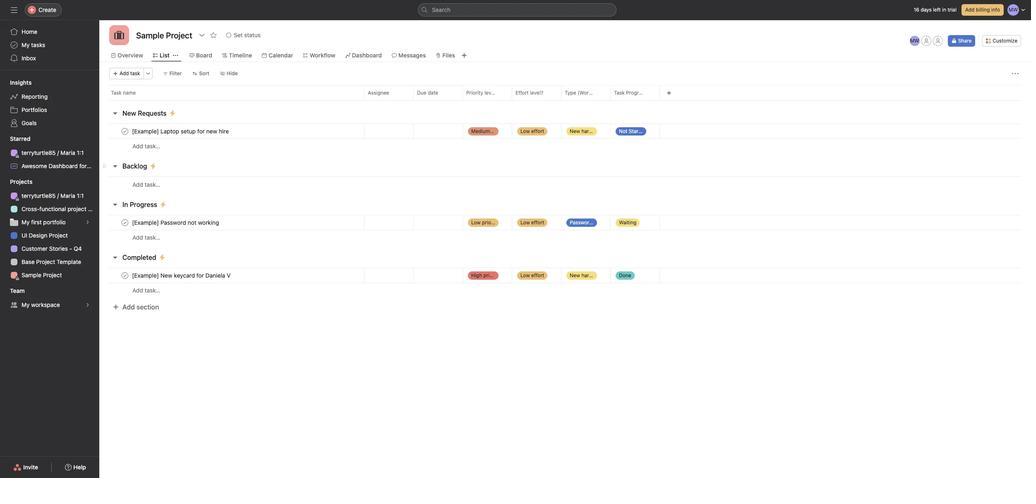 Task type: locate. For each thing, give the bounding box(es) containing it.
1 add task… button from the top
[[132, 142, 160, 151]]

1 horizontal spatial progress
[[626, 90, 647, 96]]

invite button
[[8, 461, 44, 475]]

0 vertical spatial completed checkbox
[[120, 126, 130, 136]]

2 vertical spatial priority
[[484, 272, 500, 279]]

3 add task… row from the top
[[99, 230, 1031, 245]]

terryturtle85
[[22, 149, 56, 156], [22, 192, 56, 199]]

assignee
[[368, 90, 389, 96]]

low for in progress
[[521, 220, 530, 226]]

ui
[[22, 232, 27, 239]]

1 level? from the left
[[485, 90, 498, 96]]

info
[[991, 7, 1000, 13]]

add task… button inside the header in progress tree grid
[[132, 233, 160, 242]]

1 vertical spatial hardware
[[582, 272, 603, 279]]

task… for completed
[[145, 287, 160, 294]]

maria up cross-functional project plan at left top
[[60, 192, 75, 199]]

completed image
[[120, 126, 130, 136], [120, 271, 130, 281]]

completed image inside [example] laptop setup for new hire cell
[[120, 126, 130, 136]]

new hardware for completed
[[570, 272, 603, 279]]

0 vertical spatial /
[[57, 149, 59, 156]]

2 vertical spatial effort
[[531, 272, 544, 279]]

1 my from the top
[[22, 41, 30, 48]]

2 hardware from the top
[[582, 272, 603, 279]]

/ for functional
[[57, 192, 59, 199]]

1 vertical spatial effort
[[531, 220, 544, 226]]

add
[[965, 7, 975, 13], [120, 70, 129, 77], [132, 143, 143, 150], [132, 181, 143, 188], [132, 234, 143, 241], [132, 287, 143, 294], [122, 304, 135, 311]]

add up 'backlog'
[[132, 143, 143, 150]]

0 vertical spatial hardware
[[582, 128, 603, 134]]

0 vertical spatial terryturtle85 / maria 1:1
[[22, 149, 84, 156]]

task… inside header completed tree grid
[[145, 287, 160, 294]]

0 vertical spatial effort
[[531, 128, 544, 134]]

maria up awesome dashboard for new project
[[60, 149, 75, 156]]

completed checkbox inside [example] laptop setup for new hire cell
[[120, 126, 130, 136]]

customer stories - q4
[[22, 245, 82, 252]]

0 horizontal spatial level?
[[485, 90, 498, 96]]

new inside button
[[122, 110, 136, 117]]

in progress button
[[122, 197, 157, 212]]

1 vertical spatial dashboard
[[49, 163, 78, 170]]

new inside dropdown button
[[570, 272, 580, 279]]

messages
[[398, 52, 426, 59]]

1 new hardware from the top
[[570, 128, 603, 134]]

priority inside popup button
[[491, 128, 508, 134]]

add inside header completed tree grid
[[132, 287, 143, 294]]

terryturtle85 up "awesome"
[[22, 149, 56, 156]]

low inside header new requests tree grid
[[521, 128, 530, 134]]

low inside low priority dropdown button
[[471, 220, 481, 226]]

1 vertical spatial low effort
[[521, 220, 544, 226]]

files
[[443, 52, 455, 59]]

low priority button
[[463, 215, 512, 230]]

my inside global element
[[22, 41, 30, 48]]

add section button
[[109, 300, 162, 315]]

terryturtle85 / maria 1:1 up functional
[[22, 192, 84, 199]]

completed
[[122, 254, 156, 262]]

terryturtle85 inside projects element
[[22, 192, 56, 199]]

terryturtle85 inside starred element
[[22, 149, 56, 156]]

due date
[[417, 90, 438, 96]]

add task… row
[[99, 139, 1031, 154], [99, 177, 1031, 192], [99, 230, 1031, 245], [99, 283, 1031, 298]]

progress
[[626, 90, 647, 96], [130, 201, 157, 209]]

3 task… from the top
[[145, 234, 160, 241]]

progress left add field 'icon'
[[626, 90, 647, 96]]

1 vertical spatial terryturtle85
[[22, 192, 56, 199]]

my tasks link
[[5, 38, 94, 52]]

0 vertical spatial terryturtle85 / maria 1:1 link
[[5, 146, 94, 160]]

[example] password not working cell
[[99, 215, 365, 230]]

high priority button
[[463, 268, 512, 283]]

3 add task… from the top
[[132, 234, 160, 241]]

customize button
[[982, 35, 1021, 47]]

customer stories - q4 link
[[5, 242, 94, 256]]

4 add task… from the top
[[132, 287, 160, 294]]

row
[[99, 85, 1031, 101], [109, 100, 1021, 101], [99, 124, 1031, 139], [99, 215, 1031, 230], [99, 268, 1031, 283]]

left
[[933, 7, 941, 13]]

/ inside starred element
[[57, 149, 59, 156]]

in
[[122, 201, 128, 209]]

add left 'billing'
[[965, 7, 975, 13]]

1 vertical spatial 1:1
[[77, 192, 84, 199]]

filter button
[[159, 68, 185, 79]]

add task… up section
[[132, 287, 160, 294]]

low effort button
[[512, 124, 561, 139], [512, 268, 561, 283]]

1 effort from the top
[[531, 128, 544, 134]]

add up "completed" button
[[132, 234, 143, 241]]

collapse task list for this section image left in
[[112, 202, 118, 208]]

new inside starred element
[[88, 163, 100, 170]]

add task… up completed
[[132, 234, 160, 241]]

hardware for new requests
[[582, 128, 603, 134]]

completed image inside [example] new keycard for daniela v cell
[[120, 271, 130, 281]]

1 completed checkbox from the top
[[120, 126, 130, 136]]

0 vertical spatial progress
[[626, 90, 647, 96]]

1 add task… row from the top
[[99, 139, 1031, 154]]

task… up section
[[145, 287, 160, 294]]

completed checkbox down completed
[[120, 271, 130, 281]]

task… up the rules for backlog icon
[[145, 143, 160, 150]]

level? for effort level?
[[530, 90, 543, 96]]

1 task from the left
[[111, 90, 122, 96]]

add task… button for new requests
[[132, 142, 160, 151]]

collapse task list for this section image left "completed" button
[[112, 254, 118, 261]]

1 horizontal spatial dashboard
[[352, 52, 382, 59]]

task… up rules for completed icon
[[145, 234, 160, 241]]

new hardware inside dropdown button
[[570, 272, 603, 279]]

0 vertical spatial dashboard
[[352, 52, 382, 59]]

maria inside projects element
[[60, 192, 75, 199]]

completed image down completed
[[120, 271, 130, 281]]

2 vertical spatial collapse task list for this section image
[[112, 254, 118, 261]]

hardware
[[582, 128, 603, 134], [582, 272, 603, 279]]

low effort inside header new requests tree grid
[[521, 128, 544, 134]]

1 vertical spatial low effort button
[[512, 268, 561, 283]]

add task… up the rules for backlog icon
[[132, 143, 160, 150]]

level? right priority
[[485, 90, 498, 96]]

3 add task… button from the top
[[132, 233, 160, 242]]

1 maria from the top
[[60, 149, 75, 156]]

1 vertical spatial completed image
[[120, 271, 130, 281]]

completed checkbox inside [example] new keycard for daniela v cell
[[120, 271, 130, 281]]

1:1 up for
[[77, 149, 84, 156]]

row for completed
[[99, 268, 1031, 283]]

terryturtle85 / maria 1:1 up awesome dashboard for new project link
[[22, 149, 84, 156]]

1 vertical spatial completed checkbox
[[120, 271, 130, 281]]

my for my workspace
[[22, 302, 30, 309]]

dashboard inside starred element
[[49, 163, 78, 170]]

1 vertical spatial priority
[[482, 220, 499, 226]]

board
[[196, 52, 212, 59]]

add task… inside header new requests tree grid
[[132, 143, 160, 150]]

portfolios link
[[5, 103, 94, 117]]

add up the add section button
[[132, 287, 143, 294]]

collapse task list for this section image down task name
[[112, 110, 118, 117]]

add task… inside the header in progress tree grid
[[132, 234, 160, 241]]

0 horizontal spatial progress
[[130, 201, 157, 209]]

done button
[[611, 268, 660, 283]]

1 add task… from the top
[[132, 143, 160, 150]]

team button
[[0, 287, 25, 295]]

set status button
[[223, 29, 264, 41]]

1 task… from the top
[[145, 143, 160, 150]]

dashboard up assignee
[[352, 52, 382, 59]]

add to starred image
[[210, 32, 217, 38]]

medium priority
[[471, 128, 508, 134]]

2 / from the top
[[57, 192, 59, 199]]

row for new requests
[[99, 124, 1031, 139]]

4 task… from the top
[[145, 287, 160, 294]]

0 horizontal spatial dashboard
[[49, 163, 78, 170]]

inbox link
[[5, 52, 94, 65]]

1:1 for for
[[77, 149, 84, 156]]

1 terryturtle85 from the top
[[22, 149, 56, 156]]

project left 'backlog'
[[102, 163, 121, 170]]

2 new hardware from the top
[[570, 272, 603, 279]]

/ inside projects element
[[57, 192, 59, 199]]

1 low effort from the top
[[521, 128, 544, 134]]

ui design project
[[22, 232, 68, 239]]

add task… inside header completed tree grid
[[132, 287, 160, 294]]

Completed checkbox
[[120, 218, 130, 228]]

2 1:1 from the top
[[77, 192, 84, 199]]

level? right effort
[[530, 90, 543, 96]]

2 low effort from the top
[[521, 220, 544, 226]]

my workspace link
[[5, 299, 94, 312]]

my inside projects element
[[22, 219, 30, 226]]

terryturtle85 / maria 1:1 link up functional
[[5, 190, 94, 203]]

/ up cross-functional project plan at left top
[[57, 192, 59, 199]]

search list box
[[418, 3, 617, 17]]

requests
[[138, 110, 167, 117]]

add inside the header in progress tree grid
[[132, 234, 143, 241]]

1 terryturtle85 / maria 1:1 from the top
[[22, 149, 84, 156]]

date
[[428, 90, 438, 96]]

/ up awesome dashboard for new project link
[[57, 149, 59, 156]]

briefcase image
[[114, 30, 124, 40]]

rules for new requests image
[[169, 110, 176, 117]]

0 vertical spatial new hardware
[[570, 128, 603, 134]]

2 effort from the top
[[531, 220, 544, 226]]

maria inside starred element
[[60, 149, 75, 156]]

task… inside header new requests tree grid
[[145, 143, 160, 150]]

row for in progress
[[99, 215, 1031, 230]]

row containing high priority
[[99, 268, 1031, 283]]

0 horizontal spatial task
[[111, 90, 122, 96]]

team
[[10, 288, 25, 295]]

add task… button up the rules for backlog icon
[[132, 142, 160, 151]]

progress inside button
[[130, 201, 157, 209]]

2 vertical spatial my
[[22, 302, 30, 309]]

base
[[22, 259, 35, 266]]

2 my from the top
[[22, 219, 30, 226]]

1 hardware from the top
[[582, 128, 603, 134]]

add task… row for new requests
[[99, 139, 1031, 154]]

1 vertical spatial terryturtle85 / maria 1:1
[[22, 192, 84, 199]]

0 vertical spatial maria
[[60, 149, 75, 156]]

add task… button up section
[[132, 286, 160, 295]]

high
[[471, 272, 482, 279]]

starred element
[[0, 132, 121, 175]]

effort
[[516, 90, 529, 96]]

2 task from the left
[[614, 90, 625, 96]]

hide
[[227, 70, 238, 77]]

project down the customer stories - q4 link
[[36, 259, 55, 266]]

effort inside dropdown button
[[531, 220, 544, 226]]

2 low effort button from the top
[[512, 268, 561, 283]]

portfolio
[[43, 219, 66, 226]]

project
[[102, 163, 121, 170], [49, 232, 68, 239], [36, 259, 55, 266], [43, 272, 62, 279]]

share button
[[948, 35, 975, 47]]

0 vertical spatial terryturtle85
[[22, 149, 56, 156]]

see details, my first portfolio image
[[85, 220, 90, 225]]

my first portfolio link
[[5, 216, 94, 229]]

new inside popup button
[[570, 128, 580, 134]]

dashboard left for
[[49, 163, 78, 170]]

2 level? from the left
[[530, 90, 543, 96]]

row containing low priority
[[99, 215, 1031, 230]]

insights element
[[0, 75, 99, 132]]

2 completed image from the top
[[120, 271, 130, 281]]

effort inside header completed tree grid
[[531, 272, 544, 279]]

help
[[73, 464, 86, 471]]

terryturtle85 / maria 1:1 inside starred element
[[22, 149, 84, 156]]

progress right in
[[130, 201, 157, 209]]

for
[[79, 163, 87, 170]]

hardware left not
[[582, 128, 603, 134]]

row containing medium priority
[[99, 124, 1031, 139]]

low effort inside dropdown button
[[521, 220, 544, 226]]

0 vertical spatial low effort button
[[512, 124, 561, 139]]

1 horizontal spatial task
[[614, 90, 625, 96]]

0 vertical spatial priority
[[491, 128, 508, 134]]

priority
[[491, 128, 508, 134], [482, 220, 499, 226], [484, 272, 500, 279]]

3 effort from the top
[[531, 272, 544, 279]]

1 vertical spatial terryturtle85 / maria 1:1 link
[[5, 190, 94, 203]]

hardware inside new hardware dropdown button
[[582, 272, 603, 279]]

2 terryturtle85 / maria 1:1 from the top
[[22, 192, 84, 199]]

task… down the rules for backlog icon
[[145, 181, 160, 188]]

1 vertical spatial /
[[57, 192, 59, 199]]

0 vertical spatial my
[[22, 41, 30, 48]]

0 vertical spatial 1:1
[[77, 149, 84, 156]]

priority inside dropdown button
[[482, 220, 499, 226]]

add billing info
[[965, 7, 1000, 13]]

task up not
[[614, 90, 625, 96]]

my down team on the left bottom of the page
[[22, 302, 30, 309]]

terryturtle85 / maria 1:1 link up "awesome"
[[5, 146, 94, 160]]

collapse task list for this section image
[[112, 110, 118, 117], [112, 202, 118, 208], [112, 254, 118, 261]]

my tasks
[[22, 41, 45, 48]]

1:1 inside starred element
[[77, 149, 84, 156]]

add task… button inside header new requests tree grid
[[132, 142, 160, 151]]

1 low effort button from the top
[[512, 124, 561, 139]]

sort button
[[189, 68, 213, 79]]

task for task progress
[[614, 90, 625, 96]]

backlog
[[122, 163, 147, 170]]

task name
[[111, 90, 136, 96]]

terryturtle85 for awesome
[[22, 149, 56, 156]]

my inside teams "element"
[[22, 302, 30, 309]]

maria for functional
[[60, 192, 75, 199]]

add field image
[[667, 91, 672, 96]]

low inside low effort dropdown button
[[521, 220, 530, 226]]

level?
[[485, 90, 498, 96], [530, 90, 543, 96]]

project down base project template at the left of page
[[43, 272, 62, 279]]

4 add task… row from the top
[[99, 283, 1031, 298]]

priority for requests
[[491, 128, 508, 134]]

1 / from the top
[[57, 149, 59, 156]]

1 vertical spatial collapse task list for this section image
[[112, 202, 118, 208]]

header in progress tree grid
[[99, 215, 1031, 245]]

first
[[31, 219, 42, 226]]

hardware inside new hardware popup button
[[582, 128, 603, 134]]

hardware left done
[[582, 272, 603, 279]]

search
[[432, 6, 451, 13]]

task… inside the header in progress tree grid
[[145, 234, 160, 241]]

16 days left in trial
[[914, 7, 957, 13]]

2 terryturtle85 / maria 1:1 link from the top
[[5, 190, 94, 203]]

1 vertical spatial my
[[22, 219, 30, 226]]

task left name
[[111, 90, 122, 96]]

progress for task progress
[[626, 90, 647, 96]]

header new requests tree grid
[[99, 124, 1031, 154]]

low effort inside header completed tree grid
[[521, 272, 544, 279]]

billing
[[976, 7, 990, 13]]

add left section
[[122, 304, 135, 311]]

cross-
[[22, 206, 39, 213]]

16
[[914, 7, 919, 13]]

add task… button inside header completed tree grid
[[132, 286, 160, 295]]

low effort
[[521, 128, 544, 134], [521, 220, 544, 226], [521, 272, 544, 279]]

maria for dashboard
[[60, 149, 75, 156]]

0 vertical spatial completed image
[[120, 126, 130, 136]]

add task… button
[[132, 142, 160, 151], [132, 180, 160, 189], [132, 233, 160, 242], [132, 286, 160, 295]]

add task… button for completed
[[132, 286, 160, 295]]

2 add task… button from the top
[[132, 180, 160, 189]]

2 maria from the top
[[60, 192, 75, 199]]

terryturtle85 / maria 1:1 inside projects element
[[22, 192, 84, 199]]

4 add task… button from the top
[[132, 286, 160, 295]]

new requests
[[122, 110, 167, 117]]

starred button
[[0, 135, 30, 143]]

projects
[[10, 178, 32, 185]]

help button
[[60, 461, 91, 475]]

completed image down new requests button
[[120, 126, 130, 136]]

low effort button
[[512, 215, 561, 230]]

new hardware left done
[[570, 272, 603, 279]]

new hardware inside popup button
[[570, 128, 603, 134]]

mw button
[[910, 36, 920, 46]]

add task… down the rules for backlog icon
[[132, 181, 160, 188]]

low for new requests
[[521, 128, 530, 134]]

awesome dashboard for new project link
[[5, 160, 121, 173]]

0 vertical spatial collapse task list for this section image
[[112, 110, 118, 117]]

effort inside header new requests tree grid
[[531, 128, 544, 134]]

hide sidebar image
[[11, 7, 17, 13]]

None text field
[[134, 28, 194, 43]]

collapse task list for this section image
[[112, 163, 118, 170]]

2 add task… row from the top
[[99, 177, 1031, 192]]

3 low effort from the top
[[521, 272, 544, 279]]

task…
[[145, 143, 160, 150], [145, 181, 160, 188], [145, 234, 160, 241], [145, 287, 160, 294]]

low inside header completed tree grid
[[521, 272, 530, 279]]

/ for dashboard
[[57, 149, 59, 156]]

1 terryturtle85 / maria 1:1 link from the top
[[5, 146, 94, 160]]

my first portfolio
[[22, 219, 66, 226]]

low
[[521, 128, 530, 134], [471, 220, 481, 226], [521, 220, 530, 226], [521, 272, 530, 279]]

functional
[[39, 206, 66, 213]]

add down 'backlog' button
[[132, 181, 143, 188]]

1 completed image from the top
[[120, 126, 130, 136]]

add task… button up completed
[[132, 233, 160, 242]]

board link
[[189, 51, 212, 60]]

low effort button inside header completed tree grid
[[512, 268, 561, 283]]

2 collapse task list for this section image from the top
[[112, 202, 118, 208]]

Completed checkbox
[[120, 126, 130, 136], [120, 271, 130, 281]]

1 vertical spatial progress
[[130, 201, 157, 209]]

0 vertical spatial low effort
[[521, 128, 544, 134]]

1:1 inside projects element
[[77, 192, 84, 199]]

my left tasks
[[22, 41, 30, 48]]

cross-functional project plan link
[[5, 203, 99, 216]]

terryturtle85 for cross-
[[22, 192, 56, 199]]

1 horizontal spatial level?
[[530, 90, 543, 96]]

rules for backlog image
[[150, 163, 156, 170]]

add task… button down the rules for backlog icon
[[132, 180, 160, 189]]

1 vertical spatial maria
[[60, 192, 75, 199]]

1 1:1 from the top
[[77, 149, 84, 156]]

my left first
[[22, 219, 30, 226]]

1 collapse task list for this section image from the top
[[112, 110, 118, 117]]

3 my from the top
[[22, 302, 30, 309]]

[Example] Laptop setup for new hire text field
[[130, 127, 231, 136]]

new hardware left not
[[570, 128, 603, 134]]

tab actions image
[[173, 53, 178, 58]]

completed checkbox down new requests button
[[120, 126, 130, 136]]

1 vertical spatial new hardware
[[570, 272, 603, 279]]

2 terryturtle85 from the top
[[22, 192, 56, 199]]

[Example] Password not working text field
[[130, 219, 222, 227]]

2 vertical spatial low effort
[[521, 272, 544, 279]]

new hardware
[[570, 128, 603, 134], [570, 272, 603, 279]]

terryturtle85 / maria 1:1 link for dashboard
[[5, 146, 94, 160]]

add task
[[120, 70, 140, 77]]

1:1 up 'project'
[[77, 192, 84, 199]]

terryturtle85 up cross-
[[22, 192, 56, 199]]

2 completed checkbox from the top
[[120, 271, 130, 281]]

terryturtle85 / maria 1:1
[[22, 149, 84, 156], [22, 192, 84, 199]]

workflow link
[[303, 51, 335, 60]]

2 task… from the top
[[145, 181, 160, 188]]



Task type: vqa. For each thing, say whether or not it's contained in the screenshot.
0 likes. Click to like this task icon to the bottom
no



Task type: describe. For each thing, give the bounding box(es) containing it.
section
[[136, 304, 159, 311]]

plan
[[88, 206, 99, 213]]

low effort button for completed
[[512, 268, 561, 283]]

starred
[[10, 135, 30, 142]]

low effort button for new requests
[[512, 124, 561, 139]]

low effort for requests
[[521, 128, 544, 134]]

workspace
[[31, 302, 60, 309]]

task progress
[[614, 90, 647, 96]]

task for task name
[[111, 90, 122, 96]]

insights
[[10, 79, 32, 86]]

add task… button for in progress
[[132, 233, 160, 242]]

ui design project link
[[5, 229, 94, 242]]

priority
[[466, 90, 483, 96]]

my for my tasks
[[22, 41, 30, 48]]

project
[[68, 206, 86, 213]]

insights button
[[0, 79, 32, 87]]

effort for requests
[[531, 128, 544, 134]]

cross-functional project plan
[[22, 206, 99, 213]]

hide button
[[216, 68, 241, 79]]

global element
[[0, 20, 99, 70]]

project inside 'link'
[[36, 259, 55, 266]]

new hardware for new requests
[[570, 128, 603, 134]]

projects button
[[0, 178, 32, 186]]

add left task on the left of page
[[120, 70, 129, 77]]

task… for new requests
[[145, 143, 160, 150]]

2 add task… from the top
[[132, 181, 160, 188]]

create
[[38, 6, 56, 13]]

customer
[[22, 245, 48, 252]]

add task… row for in progress
[[99, 230, 1031, 245]]

projects element
[[0, 175, 99, 284]]

add inside header new requests tree grid
[[132, 143, 143, 150]]

new hardware button
[[562, 268, 610, 283]]

add task… row for completed
[[99, 283, 1031, 298]]

calendar
[[269, 52, 293, 59]]

hardware for completed
[[582, 272, 603, 279]]

search button
[[418, 3, 617, 17]]

home
[[22, 28, 37, 35]]

completed image for new requests
[[120, 126, 130, 136]]

inbox
[[22, 55, 36, 62]]

set
[[234, 31, 243, 38]]

task… for in progress
[[145, 234, 160, 241]]

base project template
[[22, 259, 81, 266]]

waiting
[[619, 220, 637, 226]]

tasks
[[31, 41, 45, 48]]

files link
[[436, 51, 455, 60]]

1:1 for project
[[77, 192, 84, 199]]

template
[[57, 259, 81, 266]]

effort for progress
[[531, 220, 544, 226]]

project up stories
[[49, 232, 68, 239]]

level? for priority level?
[[485, 90, 498, 96]]

completed image for completed
[[120, 271, 130, 281]]

completed checkbox for completed
[[120, 271, 130, 281]]

goals
[[22, 120, 37, 127]]

add tab image
[[461, 52, 468, 59]]

my for my first portfolio
[[22, 219, 30, 226]]

rules for in progress image
[[160, 202, 166, 208]]

sort
[[199, 70, 209, 77]]

home link
[[5, 25, 94, 38]]

in progress
[[122, 201, 157, 209]]

reporting link
[[5, 90, 94, 103]]

-
[[69, 245, 72, 252]]

add task… for in progress
[[132, 234, 160, 241]]

priority for progress
[[482, 220, 499, 226]]

awesome dashboard for new project
[[22, 163, 121, 170]]

goals link
[[5, 117, 94, 130]]

new requests button
[[122, 106, 167, 121]]

priority level?
[[466, 90, 498, 96]]

project inside starred element
[[102, 163, 121, 170]]

high priority
[[471, 272, 500, 279]]

timeline link
[[222, 51, 252, 60]]

portfolios
[[22, 106, 47, 113]]

collapse task list for this section image for in
[[112, 202, 118, 208]]

started
[[629, 128, 646, 134]]

password reset
[[570, 220, 606, 226]]

completed button
[[122, 250, 156, 265]]

[example] laptop setup for new hire cell
[[99, 124, 365, 139]]

done
[[619, 272, 631, 279]]

password
[[570, 220, 592, 226]]

priority inside dropdown button
[[484, 272, 500, 279]]

[Example] New keycard for Daniela V text field
[[130, 272, 233, 280]]

[example] new keycard for daniela v cell
[[99, 268, 365, 283]]

collapse task list for this section image for new
[[112, 110, 118, 117]]

my workspace
[[22, 302, 60, 309]]

more actions image
[[1012, 70, 1019, 77]]

q4
[[74, 245, 82, 252]]

task
[[130, 70, 140, 77]]

overview
[[118, 52, 143, 59]]

low priority
[[471, 220, 499, 226]]

3 collapse task list for this section image from the top
[[112, 254, 118, 261]]

trial
[[948, 7, 957, 13]]

workflow
[[310, 52, 335, 59]]

medium
[[471, 128, 490, 134]]

show options image
[[199, 32, 205, 38]]

backlog button
[[122, 159, 147, 174]]

header completed tree grid
[[99, 268, 1031, 298]]

effort level?
[[516, 90, 543, 96]]

list
[[160, 52, 170, 59]]

row containing task name
[[99, 85, 1031, 101]]

invite
[[23, 464, 38, 471]]

add task… for new requests
[[132, 143, 160, 150]]

set status
[[234, 31, 261, 38]]

low effort for progress
[[521, 220, 544, 226]]

terryturtle85 / maria 1:1 for functional
[[22, 192, 84, 199]]

password reset button
[[562, 215, 610, 230]]

completed checkbox for new requests
[[120, 126, 130, 136]]

dashboard link
[[345, 51, 382, 60]]

rules for completed image
[[159, 254, 165, 261]]

terryturtle85 / maria 1:1 for dashboard
[[22, 149, 84, 156]]

see details, my workspace image
[[85, 303, 90, 308]]

not started button
[[611, 124, 660, 139]]

filter
[[170, 70, 182, 77]]

stories
[[49, 245, 68, 252]]

terryturtle85 / maria 1:1 link for functional
[[5, 190, 94, 203]]

teams element
[[0, 284, 99, 314]]

medium priority button
[[463, 124, 512, 139]]

more actions image
[[146, 71, 150, 76]]

waiting button
[[611, 215, 660, 230]]

sample project
[[22, 272, 62, 279]]

messages link
[[392, 51, 426, 60]]

completed image
[[120, 218, 130, 228]]

create button
[[25, 3, 62, 17]]

name
[[123, 90, 136, 96]]

reset
[[594, 220, 606, 226]]

add task… for completed
[[132, 287, 160, 294]]

not started
[[619, 128, 646, 134]]

low for completed
[[521, 272, 530, 279]]

overview link
[[111, 51, 143, 60]]

timeline
[[229, 52, 252, 59]]

progress for in progress
[[130, 201, 157, 209]]



